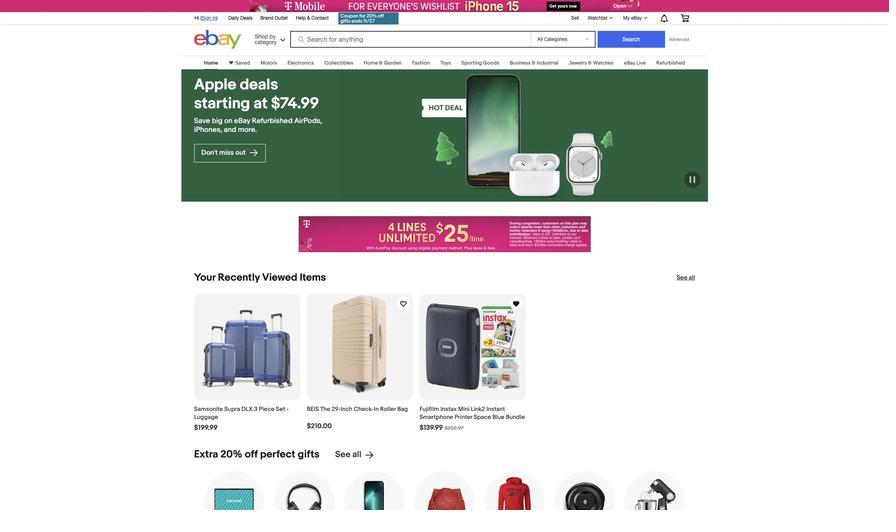Task type: vqa. For each thing, say whether or not it's contained in the screenshot.
The Sold
no



Task type: locate. For each thing, give the bounding box(es) containing it.
see
[[677, 274, 687, 282], [335, 450, 351, 460]]

check-
[[354, 406, 374, 413]]

$210.00 text field
[[307, 423, 332, 431]]

off
[[245, 449, 258, 461]]

2 vertical spatial ebay
[[234, 117, 250, 125]]

1 horizontal spatial see all
[[677, 274, 695, 282]]

bag
[[397, 406, 408, 413]]

brand
[[260, 15, 273, 21]]

home up apple
[[204, 60, 218, 66]]

instant
[[486, 406, 505, 413]]

account navigation
[[190, 10, 695, 26]]

open
[[613, 3, 626, 9]]

$199.99 text field
[[194, 424, 218, 433]]

1 home from the left
[[204, 60, 218, 66]]

perfect
[[260, 449, 295, 461]]

& for industrial
[[532, 60, 536, 66]]

fujifilm
[[420, 406, 439, 413]]

1 vertical spatial see all link
[[328, 450, 374, 460]]

apple deals starting at $74.99 save big on ebay refurbished airpods, iphones, and more.
[[194, 75, 322, 134]]

home & garden
[[364, 60, 402, 66]]

watchlist
[[588, 15, 608, 21]]

$210.00
[[307, 423, 332, 431]]

-
[[286, 406, 289, 413]]

ebay up more.
[[234, 117, 250, 125]]

home left the garden
[[364, 60, 378, 66]]

all for your recently viewed items
[[689, 274, 695, 282]]

0 vertical spatial see all
[[677, 274, 695, 282]]

business
[[510, 60, 531, 66]]

)
[[216, 15, 218, 21]]

advanced
[[669, 37, 689, 42]]

don't miss out link
[[194, 144, 266, 162]]

your shopping cart image
[[680, 14, 689, 22]]

fashion link
[[412, 60, 430, 66]]

toys
[[440, 60, 451, 66]]

garden
[[384, 60, 402, 66]]

goods
[[483, 60, 499, 66]]

ebay right my at top right
[[631, 15, 642, 21]]

$139.99 text field
[[420, 424, 443, 433]]

items
[[300, 272, 326, 284]]

collectibles
[[324, 60, 353, 66]]

instax
[[440, 406, 457, 413]]

bundle
[[506, 414, 525, 421]]

refurbished down at
[[252, 117, 293, 125]]

ebay inside "link"
[[631, 15, 642, 21]]

see all for extra 20% off perfect gifts
[[335, 450, 361, 460]]

0 horizontal spatial see all
[[335, 450, 361, 460]]

3
[[254, 406, 258, 413]]

luggage
[[194, 414, 218, 421]]

home
[[204, 60, 218, 66], [364, 60, 378, 66]]

brand outlet link
[[260, 14, 288, 23]]

0 horizontal spatial refurbished
[[252, 117, 293, 125]]

jewelry & watches
[[569, 60, 614, 66]]

& right business
[[532, 60, 536, 66]]

space
[[474, 414, 491, 421]]

help & contact link
[[296, 14, 329, 23]]

0 vertical spatial see
[[677, 274, 687, 282]]

1 horizontal spatial home
[[364, 60, 378, 66]]

$139.99
[[420, 424, 443, 432]]

link2
[[471, 406, 485, 413]]

ebay left live
[[624, 60, 635, 66]]

refurbished
[[656, 60, 685, 66], [252, 117, 293, 125]]

1 vertical spatial refurbished
[[252, 117, 293, 125]]

0 vertical spatial see all link
[[677, 274, 695, 282]]

watchlist link
[[583, 13, 616, 23]]

shop
[[255, 33, 268, 40]]

all
[[689, 274, 695, 282], [352, 450, 361, 460]]

20%
[[220, 449, 242, 461]]

1 vertical spatial all
[[352, 450, 361, 460]]

brand outlet
[[260, 15, 288, 21]]

my ebay
[[623, 15, 642, 21]]

fashion
[[412, 60, 430, 66]]

help
[[296, 15, 306, 21]]

fujifilm instax mini link2 instant smartphone printer space blue bundle $139.99 $202.97
[[420, 406, 525, 432]]

1 horizontal spatial see
[[677, 274, 687, 282]]

None submit
[[598, 31, 665, 48]]

hi ( sign in )
[[194, 15, 218, 21]]

2 home from the left
[[364, 60, 378, 66]]

collectibles link
[[324, 60, 353, 66]]

see for extra 20% off perfect gifts
[[335, 450, 351, 460]]

ebay
[[631, 15, 642, 21], [624, 60, 635, 66], [234, 117, 250, 125]]

shop by category
[[255, 33, 277, 45]]

0 vertical spatial all
[[689, 274, 695, 282]]

& left the garden
[[379, 60, 383, 66]]

by
[[270, 33, 276, 40]]

& right jewelry
[[588, 60, 592, 66]]

iphones,
[[194, 126, 222, 134]]

sign in link
[[202, 15, 216, 21]]

don't
[[201, 149, 218, 157]]

0 horizontal spatial see all link
[[328, 450, 374, 460]]

refurbished down advanced link
[[656, 60, 685, 66]]

out
[[235, 149, 246, 157]]

all for extra 20% off perfect gifts
[[352, 450, 361, 460]]

my ebay link
[[619, 13, 651, 23]]

see all link for your recently viewed items
[[677, 274, 695, 282]]

inch
[[341, 406, 352, 413]]

see all for your recently viewed items
[[677, 274, 695, 282]]

1 horizontal spatial all
[[689, 274, 695, 282]]

0 horizontal spatial home
[[204, 60, 218, 66]]

0 horizontal spatial all
[[352, 450, 361, 460]]

see all link for extra 20% off perfect gifts
[[328, 450, 374, 460]]

0 horizontal spatial see
[[335, 450, 351, 460]]

0 vertical spatial ebay
[[631, 15, 642, 21]]

shop by category button
[[251, 30, 287, 47]]

& inside help & contact link
[[307, 15, 310, 21]]

samsonite
[[194, 406, 223, 413]]

& right 'help'
[[307, 15, 310, 21]]

1 horizontal spatial see all link
[[677, 274, 695, 282]]

1 vertical spatial advertisement region
[[298, 216, 591, 252]]

1 vertical spatial see
[[335, 450, 351, 460]]

Search for anything text field
[[291, 32, 529, 47]]

refurbished link
[[656, 60, 685, 66]]

0 vertical spatial refurbished
[[656, 60, 685, 66]]

advertisement region
[[250, 0, 639, 12], [298, 216, 591, 252]]

at
[[254, 94, 268, 113]]

sporting goods
[[461, 60, 499, 66]]

1 vertical spatial see all
[[335, 450, 361, 460]]

previous price $202.97 text field
[[445, 425, 464, 432]]

daily
[[228, 15, 239, 21]]

deals
[[240, 15, 252, 21]]

jewelry
[[569, 60, 587, 66]]



Task type: describe. For each thing, give the bounding box(es) containing it.
refurbished inside apple deals starting at $74.99 save big on ebay refurbished airpods, iphones, and more.
[[252, 117, 293, 125]]

get an extra 20% off image
[[338, 12, 398, 24]]

motors
[[260, 60, 277, 66]]

recently
[[218, 272, 260, 284]]

29-
[[332, 406, 341, 413]]

live
[[636, 60, 646, 66]]

1 horizontal spatial refurbished
[[656, 60, 685, 66]]

daily deals
[[228, 15, 252, 21]]

$202.97
[[445, 425, 464, 432]]

extra 20% off perfect gifts
[[194, 449, 320, 461]]

industrial
[[537, 60, 558, 66]]

saved
[[235, 60, 250, 66]]

samsonite supra dlx 3 piece set - luggage $199.99
[[194, 406, 289, 432]]

sporting goods link
[[461, 60, 499, 66]]

business & industrial link
[[510, 60, 558, 66]]

electronics link
[[288, 60, 314, 66]]

airpods,
[[294, 117, 322, 125]]

watches
[[593, 60, 614, 66]]

sell
[[571, 15, 579, 21]]

saved link
[[233, 60, 250, 66]]

apple deals starting at $74.99 main content
[[0, 51, 889, 511]]

advertisement region inside apple deals starting at $74.99 main content
[[298, 216, 591, 252]]

open button
[[610, 2, 638, 10]]

see for your recently viewed items
[[677, 274, 687, 282]]

1 vertical spatial ebay
[[624, 60, 635, 66]]

jewelry & watches link
[[569, 60, 614, 66]]

beis the 29-inch check-in roller bag
[[307, 406, 408, 413]]

don't miss out
[[201, 149, 247, 157]]

roller
[[380, 406, 396, 413]]

(
[[200, 15, 202, 21]]

ebay live link
[[624, 60, 646, 66]]

starting
[[194, 94, 250, 113]]

outlet
[[275, 15, 288, 21]]

none submit inside shop by category banner
[[598, 31, 665, 48]]

sign
[[202, 15, 211, 21]]

and
[[224, 126, 236, 134]]

home for home
[[204, 60, 218, 66]]

home for home & garden
[[364, 60, 378, 66]]

advanced link
[[665, 31, 693, 47]]

extra 20% off perfect gifts link
[[194, 449, 320, 461]]

dlx
[[241, 406, 253, 413]]

0 vertical spatial advertisement region
[[250, 0, 639, 12]]

your recently viewed items
[[194, 272, 326, 284]]

piece
[[259, 406, 275, 413]]

& for garden
[[379, 60, 383, 66]]

mini
[[458, 406, 470, 413]]

your recently viewed items link
[[194, 272, 326, 284]]

miss
[[219, 149, 234, 157]]

& for contact
[[307, 15, 310, 21]]

supra
[[224, 406, 240, 413]]

apple
[[194, 75, 236, 94]]

category
[[255, 39, 277, 45]]

my
[[623, 15, 630, 21]]

in
[[213, 15, 216, 21]]

business & industrial
[[510, 60, 558, 66]]

help & contact
[[296, 15, 329, 21]]

$74.99
[[271, 94, 319, 113]]

ebay live
[[624, 60, 646, 66]]

ebay inside apple deals starting at $74.99 save big on ebay refurbished airpods, iphones, and more.
[[234, 117, 250, 125]]

sell link
[[568, 15, 583, 21]]

sporting
[[461, 60, 482, 66]]

shop by category banner
[[190, 10, 695, 51]]

daily deals link
[[228, 14, 252, 23]]

& for watches
[[588, 60, 592, 66]]

save
[[194, 117, 210, 125]]

set
[[276, 406, 285, 413]]

in
[[374, 406, 379, 413]]

on
[[224, 117, 232, 125]]

electronics
[[288, 60, 314, 66]]

big
[[212, 117, 223, 125]]

beis
[[307, 406, 319, 413]]

hi
[[194, 15, 199, 21]]

printer
[[455, 414, 472, 421]]

the
[[320, 406, 330, 413]]

deals
[[240, 75, 278, 94]]

apple deals starting at $74.99 link
[[194, 75, 327, 113]]

smartphone
[[420, 414, 453, 421]]

blue
[[493, 414, 504, 421]]

extra
[[194, 449, 218, 461]]



